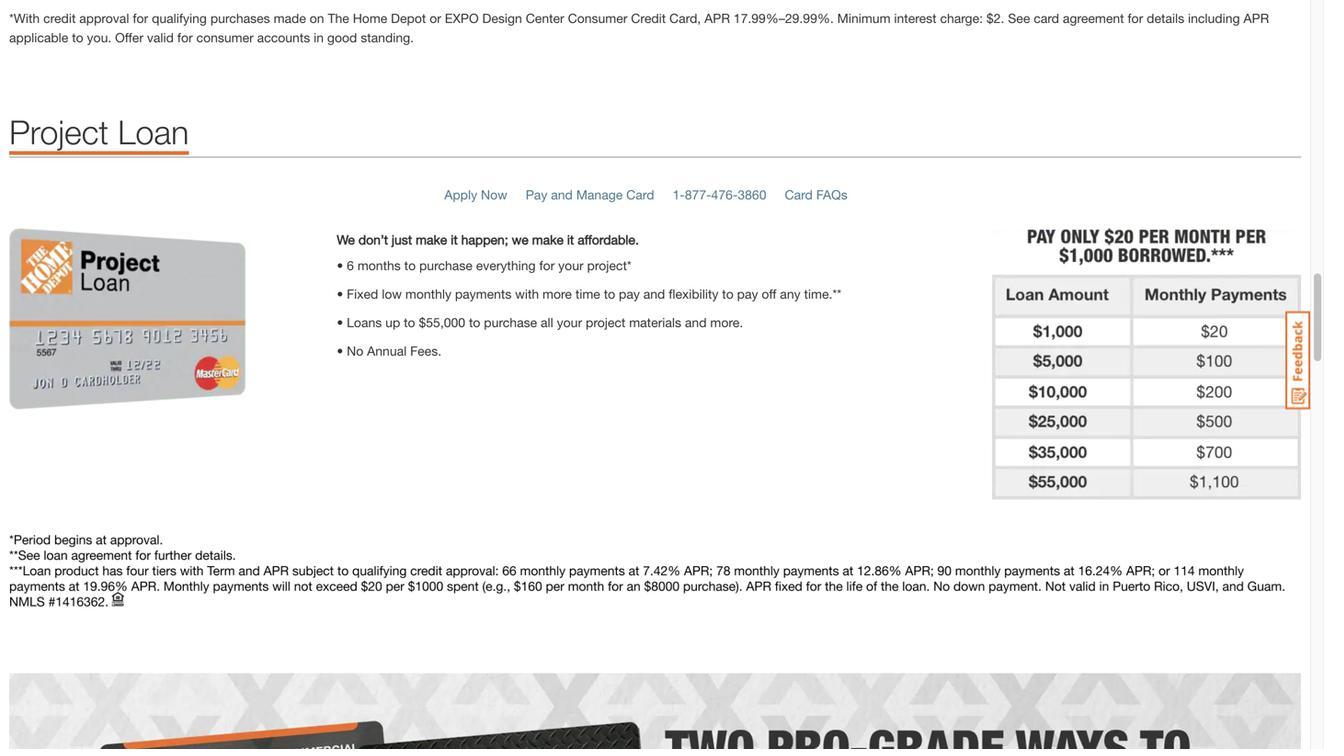 Task type: describe. For each thing, give the bounding box(es) containing it.
fixed
[[347, 286, 378, 302]]

to inside *with credit approval for qualifying purchases made on the home depot or expo design center consumer credit card, apr 17.99%–29.99%. minimum interest charge: $2. see card agreement for details including apr applicable to you. offer valid for consumer accounts in good standing.
[[72, 30, 83, 45]]

payments
[[455, 286, 512, 302]]

more.
[[711, 315, 744, 330]]

for up offer
[[133, 10, 148, 26]]

pay and manage card link
[[526, 187, 655, 202]]

project loan card image
[[9, 228, 319, 410]]

depot
[[391, 10, 426, 26]]

we don't just make it happen; we make it affordable.
[[337, 232, 639, 247]]

months
[[358, 258, 401, 273]]

$55,000
[[419, 315, 466, 330]]

offer
[[115, 30, 144, 45]]

• no annual fees.
[[337, 343, 442, 359]]

• for • loans up to $55,000 to purchase all your project materials and more.
[[337, 315, 343, 330]]

to up more.
[[722, 286, 734, 302]]

project
[[586, 315, 626, 330]]

2 apr from the left
[[1244, 10, 1270, 26]]

credit
[[43, 10, 76, 26]]

details
[[1147, 10, 1185, 26]]

up
[[386, 315, 400, 330]]

flexibility
[[669, 286, 719, 302]]

card,
[[670, 10, 701, 26]]

made
[[274, 10, 306, 26]]

1 vertical spatial your
[[557, 315, 582, 330]]

2 pay from the left
[[738, 286, 759, 302]]

1 make from the left
[[416, 232, 447, 247]]

happen;
[[461, 232, 509, 247]]

fees.
[[410, 343, 442, 359]]

including
[[1189, 10, 1241, 26]]

*with credit approval for qualifying purchases made on the home depot or expo design center consumer credit card, apr 17.99%–29.99%. minimum interest charge: $2. see card agreement for details including apr applicable to you. offer valid for consumer accounts in good standing.
[[9, 10, 1270, 45]]

minimum
[[838, 10, 891, 26]]

two pro-grade ways to buying power image
[[9, 674, 1302, 750]]

0 horizontal spatial and
[[551, 187, 573, 202]]

• 6 months to purchase everything for your project*
[[337, 258, 632, 273]]

• for • no annual fees.
[[337, 343, 343, 359]]

no
[[347, 343, 364, 359]]

expo
[[445, 10, 479, 26]]

0 vertical spatial your
[[559, 258, 584, 273]]

standing.
[[361, 30, 414, 45]]

2 make from the left
[[532, 232, 564, 247]]

see
[[1009, 10, 1031, 26]]

apply now
[[445, 187, 508, 202]]

1 vertical spatial and
[[644, 286, 665, 302]]

to right up
[[404, 315, 415, 330]]

• loans up to $55,000 to purchase all your project materials and more.
[[337, 315, 744, 330]]

don't
[[359, 232, 388, 247]]

for left details
[[1128, 10, 1144, 26]]

credit
[[631, 10, 666, 26]]

with
[[515, 286, 539, 302]]

to down just
[[404, 258, 416, 273]]

1 card from the left
[[627, 187, 655, 202]]

$2.
[[987, 10, 1005, 26]]

time.**
[[805, 286, 842, 302]]

applicable
[[9, 30, 68, 45]]

good
[[327, 30, 357, 45]]

apply now link
[[445, 187, 508, 202]]

accounts
[[257, 30, 310, 45]]

card faqs
[[785, 187, 848, 202]]

valid
[[147, 30, 174, 45]]

charge:
[[941, 10, 983, 26]]

project*
[[587, 258, 632, 273]]

you.
[[87, 30, 112, 45]]

design
[[483, 10, 522, 26]]

time
[[576, 286, 601, 302]]

in
[[314, 30, 324, 45]]



Task type: vqa. For each thing, say whether or not it's contained in the screenshot.
• 6
yes



Task type: locate. For each thing, give the bounding box(es) containing it.
for down qualifying
[[177, 30, 193, 45]]

monthly
[[406, 286, 452, 302]]

1 horizontal spatial purchase
[[484, 315, 537, 330]]

and up the materials
[[644, 286, 665, 302]]

3860
[[738, 187, 767, 202]]

for up more
[[540, 258, 555, 273]]

• left the loans
[[337, 315, 343, 330]]

it left happen; at the left top of page
[[451, 232, 458, 247]]

any
[[780, 286, 801, 302]]

it left affordable. on the left top
[[567, 232, 574, 247]]

the
[[328, 10, 349, 26]]

0 horizontal spatial purchase
[[420, 258, 473, 273]]

476-
[[712, 187, 738, 202]]

apr right the including
[[1244, 10, 1270, 26]]

2 • from the top
[[337, 315, 343, 330]]

card left 1-
[[627, 187, 655, 202]]

0 horizontal spatial card
[[627, 187, 655, 202]]

pay and manage card
[[526, 187, 655, 202]]

1 pay from the left
[[619, 286, 640, 302]]

all
[[541, 315, 554, 330]]

and
[[551, 187, 573, 202], [644, 286, 665, 302], [685, 315, 707, 330]]

to
[[72, 30, 83, 45], [404, 258, 416, 273], [604, 286, 616, 302], [722, 286, 734, 302], [404, 315, 415, 330], [469, 315, 481, 330]]

to down payments
[[469, 315, 481, 330]]

1-877-476-3860 link
[[673, 187, 767, 202]]

3 • from the top
[[337, 343, 343, 359]]

loan
[[118, 112, 189, 151]]

we
[[512, 232, 529, 247]]

low
[[382, 286, 402, 302]]

to right the time
[[604, 286, 616, 302]]

pay left off
[[738, 286, 759, 302]]

agreement
[[1063, 10, 1125, 26]]

and right pay
[[551, 187, 573, 202]]

home
[[353, 10, 388, 26]]

•
[[337, 286, 343, 302], [337, 315, 343, 330], [337, 343, 343, 359]]

pay
[[526, 187, 548, 202]]

2 horizontal spatial and
[[685, 315, 707, 330]]

project loan payment chart example image
[[992, 228, 1302, 500]]

alt text image
[[9, 519, 1302, 625]]

0 vertical spatial purchase
[[420, 258, 473, 273]]

1 apr from the left
[[705, 10, 730, 26]]

interest
[[895, 10, 937, 26]]

1 horizontal spatial pay
[[738, 286, 759, 302]]

• for • fixed low monthly payments with more time to pay and flexibility to pay off any time.**
[[337, 286, 343, 302]]

0 horizontal spatial it
[[451, 232, 458, 247]]

pay
[[619, 286, 640, 302], [738, 286, 759, 302]]

1 vertical spatial •
[[337, 315, 343, 330]]

card faqs link
[[785, 187, 848, 202]]

0 horizontal spatial make
[[416, 232, 447, 247]]

card left faqs
[[785, 187, 813, 202]]

1 horizontal spatial and
[[644, 286, 665, 302]]

to left you.
[[72, 30, 83, 45]]

faqs
[[817, 187, 848, 202]]

0 vertical spatial and
[[551, 187, 573, 202]]

purchase
[[420, 258, 473, 273], [484, 315, 537, 330]]

materials
[[629, 315, 682, 330]]

everything
[[476, 258, 536, 273]]

just
[[392, 232, 412, 247]]

• left no
[[337, 343, 343, 359]]

purchase down with
[[484, 315, 537, 330]]

apply
[[445, 187, 478, 202]]

your up more
[[559, 258, 584, 273]]

2 vertical spatial •
[[337, 343, 343, 359]]

2 vertical spatial and
[[685, 315, 707, 330]]

1 horizontal spatial card
[[785, 187, 813, 202]]

more
[[543, 286, 572, 302]]

1 vertical spatial purchase
[[484, 315, 537, 330]]

manage
[[577, 187, 623, 202]]

now
[[481, 187, 508, 202]]

loans
[[347, 315, 382, 330]]

and down flexibility
[[685, 315, 707, 330]]

approval
[[79, 10, 129, 26]]

0 vertical spatial •
[[337, 286, 343, 302]]

your
[[559, 258, 584, 273], [557, 315, 582, 330]]

consumer
[[196, 30, 254, 45]]

pay down project*
[[619, 286, 640, 302]]

2 it from the left
[[567, 232, 574, 247]]

we
[[337, 232, 355, 247]]

card
[[1034, 10, 1060, 26]]

feedback link image
[[1286, 311, 1311, 410]]

0 horizontal spatial pay
[[619, 286, 640, 302]]

it
[[451, 232, 458, 247], [567, 232, 574, 247]]

1 • from the top
[[337, 286, 343, 302]]

off
[[762, 286, 777, 302]]

1 it from the left
[[451, 232, 458, 247]]

make right we
[[532, 232, 564, 247]]

your right the all
[[557, 315, 582, 330]]

• 6
[[337, 258, 354, 273]]

1 horizontal spatial apr
[[1244, 10, 1270, 26]]

purchases
[[211, 10, 270, 26]]

qualifying
[[152, 10, 207, 26]]

make right just
[[416, 232, 447, 247]]

annual
[[367, 343, 407, 359]]

1-
[[673, 187, 685, 202]]

1-877-476-3860
[[673, 187, 767, 202]]

project loan
[[9, 112, 189, 151]]

1 horizontal spatial make
[[532, 232, 564, 247]]

affordable.
[[578, 232, 639, 247]]

apr
[[705, 10, 730, 26], [1244, 10, 1270, 26]]

• left fixed
[[337, 286, 343, 302]]

or
[[430, 10, 442, 26]]

*with
[[9, 10, 40, 26]]

17.99%–29.99%.
[[734, 10, 834, 26]]

apr right card,
[[705, 10, 730, 26]]

center
[[526, 10, 565, 26]]

0 horizontal spatial apr
[[705, 10, 730, 26]]

877-
[[685, 187, 712, 202]]

2 card from the left
[[785, 187, 813, 202]]

purchase up monthly
[[420, 258, 473, 273]]

consumer
[[568, 10, 628, 26]]

1 horizontal spatial it
[[567, 232, 574, 247]]

card
[[627, 187, 655, 202], [785, 187, 813, 202]]

project
[[9, 112, 109, 151]]

make
[[416, 232, 447, 247], [532, 232, 564, 247]]

• fixed low monthly payments with more time to pay and flexibility to pay off any time.**
[[337, 286, 842, 302]]

on
[[310, 10, 324, 26]]



